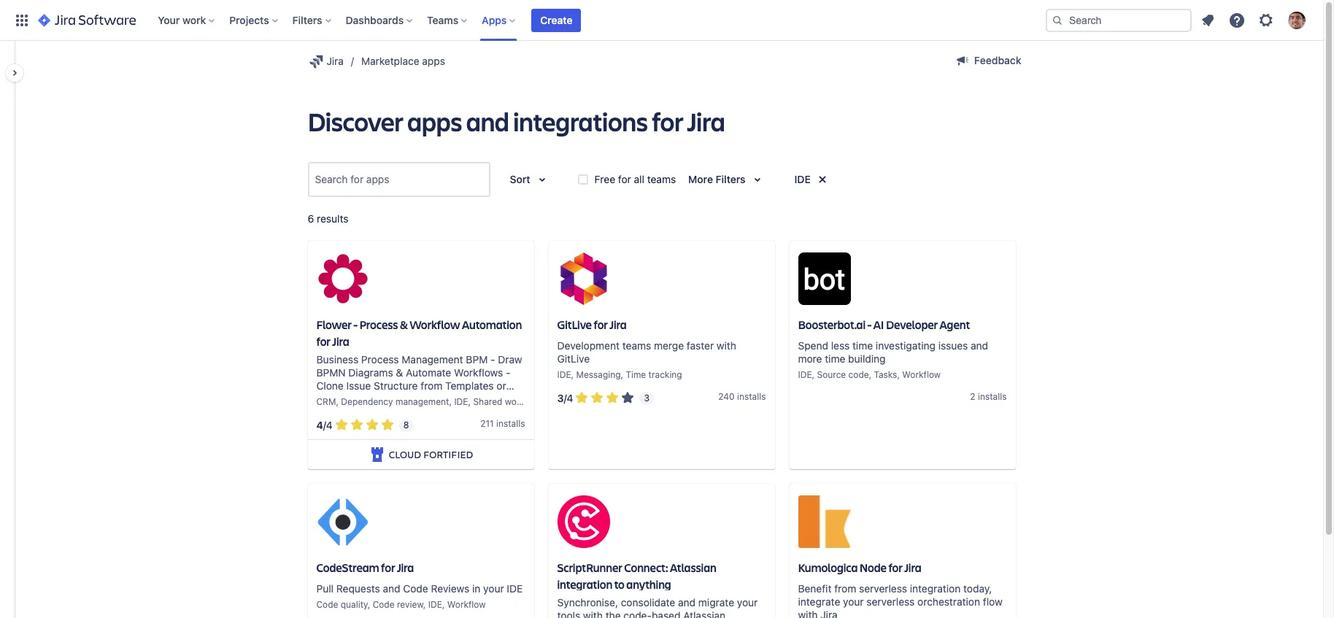 Task type: locate. For each thing, give the bounding box(es) containing it.
gitlive
[[557, 317, 592, 332], [557, 353, 590, 365]]

jira inside benefit from serverless integration today, integrate your serverless orchestration flow with jira
[[821, 609, 838, 618]]

& up structure
[[396, 367, 403, 379]]

1 vertical spatial from
[[835, 583, 857, 595]]

apps down marketplace apps link
[[407, 104, 462, 139]]

1 gitlive from the top
[[557, 317, 592, 332]]

ide down templates
[[454, 397, 468, 408]]

from down the kumologica node for jira
[[835, 583, 857, 595]]

0 horizontal spatial integration
[[557, 577, 613, 592]]

0 vertical spatial workflow
[[410, 317, 460, 332]]

workflow inside pull requests and code reviews in your ide code quality , code review , ide , workflow
[[447, 600, 486, 610]]

1 horizontal spatial from
[[835, 583, 857, 595]]

synchronise, consolidate and migrate your tools with the code-based atlassia
[[557, 597, 758, 618]]

clone
[[316, 380, 344, 392]]

templates
[[445, 380, 494, 392]]

1 vertical spatial teams
[[623, 340, 651, 352]]

teams right all
[[647, 173, 676, 185]]

your inside pull requests and code reviews in your ide code quality , code review , ide , workflow
[[483, 583, 504, 595]]

2 horizontal spatial with
[[798, 609, 818, 618]]

1 horizontal spatial install
[[737, 391, 762, 402]]

integration for to
[[557, 577, 613, 592]]

process right 'flower'
[[360, 317, 398, 332]]

teams up time
[[623, 340, 651, 352]]

automate
[[406, 367, 451, 379]]

1 vertical spatial /
[[323, 419, 326, 431]]

banner
[[0, 0, 1324, 41]]

boosterbot.ai - ai developer agent image
[[798, 253, 851, 305]]

install for gitlive for jira
[[737, 391, 762, 402]]

scriptrunner connect: atlassian integration to anything
[[557, 560, 717, 592]]

jira up development
[[610, 317, 627, 332]]

-
[[353, 317, 358, 332], [868, 317, 872, 332], [491, 354, 495, 366], [506, 367, 511, 379]]

crm
[[316, 397, 336, 408]]

apps for discover
[[407, 104, 462, 139]]

with inside benefit from serverless integration today, integrate your serverless orchestration flow with jira
[[798, 609, 818, 618]]

from
[[421, 380, 443, 392], [835, 583, 857, 595]]

integrations
[[513, 104, 648, 139]]

feedback
[[975, 54, 1022, 66]]

3 right the workflows
[[557, 392, 564, 404]]

your right migrate
[[737, 597, 758, 609]]

management
[[402, 354, 463, 366]]

for inside flower - process & workflow automation for jira
[[316, 334, 331, 349]]

0 vertical spatial apps
[[422, 55, 445, 67]]

for
[[652, 104, 683, 139], [618, 173, 631, 185], [594, 317, 608, 332], [316, 334, 331, 349], [381, 560, 395, 576], [889, 560, 903, 576]]

or
[[497, 380, 506, 392]]

workflow down the in
[[447, 600, 486, 610]]

2 vertical spatial workflow
[[447, 600, 486, 610]]

discover apps and integrations for jira
[[308, 104, 725, 139]]

2 horizontal spatial 4
[[567, 392, 573, 404]]

ide up "3 / 4"
[[557, 370, 571, 381]]

workflow down investigating
[[903, 370, 941, 381]]

0 vertical spatial time
[[853, 340, 873, 352]]

0 horizontal spatial 3
[[557, 392, 564, 404]]

your inside synchronise, consolidate and migrate your tools with the code-based atlassia
[[737, 597, 758, 609]]

cloud
[[389, 448, 421, 462]]

ide right the in
[[507, 583, 523, 595]]

s down the workflows
[[521, 419, 525, 430]]

anything
[[627, 577, 671, 592]]

jira
[[327, 55, 344, 67], [687, 104, 725, 139], [610, 317, 627, 332], [332, 334, 349, 349], [397, 560, 414, 576], [905, 560, 922, 576], [821, 609, 838, 618]]

time down less
[[825, 353, 846, 365]]

2 horizontal spatial your
[[843, 596, 864, 608]]

spend less time investigating issues and more time building ide , source code , tasks , workflow
[[798, 340, 989, 381]]

integration inside scriptrunner connect: atlassian integration to anything
[[557, 577, 613, 592]]

jira up pull requests and code reviews in your ide code quality , code review , ide , workflow
[[397, 560, 414, 576]]

your work
[[158, 14, 206, 26]]

and inside spend less time investigating issues and more time building ide , source code , tasks , workflow
[[971, 340, 989, 352]]

remove selected image
[[814, 171, 831, 188]]

and inside pull requests and code reviews in your ide code quality , code review , ide , workflow
[[383, 583, 401, 595]]

filters up jira link
[[292, 14, 322, 26]]

code down pull
[[316, 600, 338, 610]]

code up review
[[403, 583, 428, 595]]

workflow for your
[[447, 600, 486, 610]]

2 gitlive from the top
[[557, 353, 590, 365]]

8
[[404, 420, 409, 431]]

consolidate
[[621, 597, 675, 609]]

time
[[853, 340, 873, 352], [825, 353, 846, 365]]

4 for flower - process & workflow automation for jira
[[326, 419, 333, 431]]

1 horizontal spatial /
[[564, 392, 567, 404]]

filters right more at the top right of the page
[[716, 173, 746, 185]]

0 horizontal spatial s
[[521, 419, 525, 430]]

spend
[[798, 340, 829, 352]]

1 vertical spatial process
[[361, 354, 399, 366]]

/ right the workflows
[[564, 392, 567, 404]]

jira software image
[[38, 11, 136, 29], [38, 11, 136, 29]]

0 vertical spatial from
[[421, 380, 443, 392]]

apps
[[422, 55, 445, 67], [407, 104, 462, 139]]

time up "building"
[[853, 340, 873, 352]]

3 down time
[[644, 393, 650, 404]]

banner containing your work
[[0, 0, 1324, 41]]

marketplace apps link
[[361, 53, 445, 70]]

ai
[[874, 317, 884, 332]]

reviews
[[431, 583, 470, 595]]

jira down 'flower'
[[332, 334, 349, 349]]

- right 'flower'
[[353, 317, 358, 332]]

notifications image
[[1199, 11, 1217, 29]]

0 vertical spatial gitlive
[[557, 317, 592, 332]]

cloud fortified app badge image
[[369, 446, 386, 464]]

less
[[831, 340, 850, 352]]

1 horizontal spatial integration
[[910, 583, 961, 595]]

1 horizontal spatial your
[[737, 597, 758, 609]]

boosterbot.ai
[[798, 317, 866, 332]]

install right 2
[[978, 391, 1003, 402]]

codestream
[[316, 560, 379, 576]]

0 vertical spatial process
[[360, 317, 398, 332]]

business process management bpm - draw bpmn diagrams & automate workflows - clone issue structure from templates or portfolios
[[316, 354, 522, 405]]

jira down integrate
[[821, 609, 838, 618]]

integration down scriptrunner
[[557, 577, 613, 592]]

and inside synchronise, consolidate and migrate your tools with the code-based atlassia
[[678, 597, 696, 609]]

& inside flower - process & workflow automation for jira
[[400, 317, 408, 332]]

your right the in
[[483, 583, 504, 595]]

gitlive for jira image
[[557, 253, 610, 305]]

1 horizontal spatial code
[[373, 600, 395, 610]]

scriptrunner connect: atlassian integration to anything image
[[557, 496, 610, 549]]

all
[[634, 173, 645, 185]]

with down synchronise,
[[583, 610, 603, 618]]

install right 240
[[737, 391, 762, 402]]

portfolios
[[316, 393, 361, 405]]

serverless
[[859, 583, 907, 595], [867, 596, 915, 608]]

teams
[[647, 173, 676, 185], [623, 340, 651, 352]]

to
[[614, 577, 625, 592]]

workflow inside flower - process & workflow automation for jira
[[410, 317, 460, 332]]

/ down crm
[[323, 419, 326, 431]]

codestream for jira image
[[316, 496, 369, 549]]

code left review
[[373, 600, 395, 610]]

install right 211
[[496, 419, 521, 430]]

free
[[595, 173, 615, 185]]

1 vertical spatial workflow
[[903, 370, 941, 381]]

0 horizontal spatial /
[[323, 419, 326, 431]]

,
[[571, 370, 574, 381], [621, 370, 624, 381], [812, 370, 815, 381], [869, 370, 872, 381], [898, 370, 900, 381], [336, 397, 339, 408], [449, 397, 452, 408], [468, 397, 471, 408], [368, 600, 370, 610], [423, 600, 426, 610], [442, 600, 445, 610]]

1 horizontal spatial 3
[[644, 393, 650, 404]]

issues
[[939, 340, 968, 352]]

Search for apps field
[[311, 166, 487, 193]]

time
[[626, 370, 646, 381]]

1 horizontal spatial s
[[762, 391, 766, 402]]

code
[[403, 583, 428, 595], [316, 600, 338, 610], [373, 600, 395, 610]]

and
[[466, 104, 509, 139], [971, 340, 989, 352], [383, 583, 401, 595], [678, 597, 696, 609]]

- right bpm
[[491, 354, 495, 366]]

source
[[817, 370, 846, 381]]

the
[[606, 610, 621, 618]]

s for flower - process & workflow automation for jira
[[521, 419, 525, 430]]

your inside benefit from serverless integration today, integrate your serverless orchestration flow with jira
[[843, 596, 864, 608]]

filters
[[292, 14, 322, 26], [716, 173, 746, 185]]

ide
[[795, 173, 811, 185], [557, 370, 571, 381], [798, 370, 812, 381], [454, 397, 468, 408], [507, 583, 523, 595], [428, 600, 442, 610]]

shared
[[473, 397, 503, 408]]

1 horizontal spatial time
[[853, 340, 873, 352]]

bpmn
[[316, 367, 346, 379]]

primary element
[[9, 0, 1046, 41]]

issue
[[346, 380, 371, 392]]

0 horizontal spatial 4
[[316, 419, 323, 431]]

workflow up management
[[410, 317, 460, 332]]

0 vertical spatial /
[[564, 392, 567, 404]]

context icon image
[[308, 53, 325, 70], [308, 53, 325, 70]]

workflows
[[454, 367, 503, 379]]

tracking
[[649, 370, 682, 381]]

with down integrate
[[798, 609, 818, 618]]

ide down more
[[798, 370, 812, 381]]

create button
[[532, 8, 581, 32]]

3
[[557, 392, 564, 404], [644, 393, 650, 404]]

for down 'flower'
[[316, 334, 331, 349]]

gitlive up development
[[557, 317, 592, 332]]

from down automate
[[421, 380, 443, 392]]

apps down teams
[[422, 55, 445, 67]]

1 horizontal spatial 4
[[326, 419, 333, 431]]

your right integrate
[[843, 596, 864, 608]]

sort
[[510, 173, 530, 185]]

1 vertical spatial serverless
[[867, 596, 915, 608]]

0 horizontal spatial from
[[421, 380, 443, 392]]

s right 2
[[1003, 391, 1007, 402]]

workflow
[[410, 317, 460, 332], [903, 370, 941, 381], [447, 600, 486, 610]]

process up diagrams
[[361, 354, 399, 366]]

more
[[689, 173, 713, 185]]

s right 240
[[762, 391, 766, 402]]

0 horizontal spatial your
[[483, 583, 504, 595]]

1 vertical spatial filters
[[716, 173, 746, 185]]

1 vertical spatial time
[[825, 353, 846, 365]]

flower - process & workflow automation for jira image
[[316, 253, 369, 305]]

0 horizontal spatial install
[[496, 419, 521, 430]]

& up management
[[400, 317, 408, 332]]

teams inside development teams merge faster with gitlive ide , messaging , time tracking
[[623, 340, 651, 352]]

jira inside flower - process & workflow automation for jira
[[332, 334, 349, 349]]

atlassian
[[670, 560, 717, 576]]

1 horizontal spatial with
[[717, 340, 737, 352]]

0 horizontal spatial time
[[825, 353, 846, 365]]

1 vertical spatial apps
[[407, 104, 462, 139]]

jira link
[[308, 53, 344, 70]]

0 vertical spatial filters
[[292, 14, 322, 26]]

with right faster at the right bottom of page
[[717, 340, 737, 352]]

0 horizontal spatial with
[[583, 610, 603, 618]]

0 horizontal spatial filters
[[292, 14, 322, 26]]

0 horizontal spatial code
[[316, 600, 338, 610]]

1 horizontal spatial filters
[[716, 173, 746, 185]]

gitlive down development
[[557, 353, 590, 365]]

code
[[849, 370, 869, 381]]

0 vertical spatial serverless
[[859, 583, 907, 595]]

/ for flower - process & workflow automation for jira
[[323, 419, 326, 431]]

1 vertical spatial gitlive
[[557, 353, 590, 365]]

flower - process & workflow automation for jira
[[316, 317, 522, 349]]

1 vertical spatial &
[[396, 367, 403, 379]]

marketplace apps
[[361, 55, 445, 67]]

&
[[400, 317, 408, 332], [396, 367, 403, 379]]

in
[[472, 583, 481, 595]]

integration up the orchestration
[[910, 583, 961, 595]]

- inside flower - process & workflow automation for jira
[[353, 317, 358, 332]]

0 vertical spatial &
[[400, 317, 408, 332]]

your for ide
[[483, 583, 504, 595]]

integration inside benefit from serverless integration today, integrate your serverless orchestration flow with jira
[[910, 583, 961, 595]]

with
[[717, 340, 737, 352], [798, 609, 818, 618], [583, 610, 603, 618]]

workflow inside spend less time investigating issues and more time building ide , source code , tasks , workflow
[[903, 370, 941, 381]]

help image
[[1229, 11, 1246, 29]]



Task type: vqa. For each thing, say whether or not it's contained in the screenshot.
WITH
yes



Task type: describe. For each thing, give the bounding box(es) containing it.
apps
[[482, 14, 507, 26]]

integrate
[[798, 596, 841, 608]]

investigating
[[876, 340, 936, 352]]

and for discover apps and integrations for jira
[[466, 104, 509, 139]]

Search field
[[1046, 8, 1192, 32]]

and for synchronise, consolidate and migrate your tools with the code-based atlassia
[[678, 597, 696, 609]]

2 horizontal spatial install
[[978, 391, 1003, 402]]

for left all
[[618, 173, 631, 185]]

cloud fortified
[[389, 448, 473, 462]]

3 for 3 / 4
[[557, 392, 564, 404]]

flower
[[316, 317, 352, 332]]

search image
[[1052, 14, 1064, 26]]

- down draw
[[506, 367, 511, 379]]

240
[[719, 391, 735, 402]]

jira up benefit from serverless integration today, integrate your serverless orchestration flow with jira
[[905, 560, 922, 576]]

workflow for more
[[903, 370, 941, 381]]

your for serverless
[[843, 596, 864, 608]]

6 results
[[308, 212, 349, 225]]

discover
[[308, 104, 403, 139]]

kumologica
[[798, 560, 858, 576]]

from inside benefit from serverless integration today, integrate your serverless orchestration flow with jira
[[835, 583, 857, 595]]

tasks
[[874, 370, 898, 381]]

benefit
[[798, 583, 832, 595]]

agent
[[940, 317, 970, 332]]

bpm
[[466, 354, 488, 366]]

- left ai
[[868, 317, 872, 332]]

code-
[[624, 610, 652, 618]]

and for pull requests and code reviews in your ide code quality , code review , ide , workflow
[[383, 583, 401, 595]]

for right the node
[[889, 560, 903, 576]]

ide down reviews
[[428, 600, 442, 610]]

marketplace
[[361, 55, 419, 67]]

process inside flower - process & workflow automation for jira
[[360, 317, 398, 332]]

your profile and settings image
[[1289, 11, 1306, 29]]

flow
[[983, 596, 1003, 608]]

integration for today,
[[910, 583, 961, 595]]

based
[[652, 610, 681, 618]]

apps button
[[478, 8, 522, 32]]

appswitcher icon image
[[13, 11, 31, 29]]

s for gitlive for jira
[[762, 391, 766, 402]]

jira up more at the top right of the page
[[687, 104, 725, 139]]

your
[[158, 14, 180, 26]]

3 for 3
[[644, 393, 650, 404]]

dashboards
[[346, 14, 404, 26]]

dashboards button
[[341, 8, 418, 32]]

6
[[308, 212, 314, 225]]

pull requests and code reviews in your ide code quality , code review , ide , workflow
[[316, 583, 523, 610]]

create
[[540, 14, 573, 26]]

211 install s
[[481, 419, 525, 430]]

2 horizontal spatial s
[[1003, 391, 1007, 402]]

projects
[[229, 14, 269, 26]]

requests
[[336, 583, 380, 595]]

faster
[[687, 340, 714, 352]]

for right the codestream
[[381, 560, 395, 576]]

management
[[396, 397, 449, 408]]

diagrams
[[349, 367, 393, 379]]

/ for gitlive for jira
[[564, 392, 567, 404]]

ide left remove selected image
[[795, 173, 811, 185]]

filters button
[[288, 8, 337, 32]]

migrate
[[699, 597, 734, 609]]

process inside business process management bpm - draw bpmn diagrams & automate workflows - clone issue structure from templates or portfolios
[[361, 354, 399, 366]]

with inside synchronise, consolidate and migrate your tools with the code-based atlassia
[[583, 610, 603, 618]]

with inside development teams merge faster with gitlive ide , messaging , time tracking
[[717, 340, 737, 352]]

results
[[317, 212, 349, 225]]

developer
[[886, 317, 938, 332]]

jira down filters popup button
[[327, 55, 344, 67]]

review
[[397, 600, 423, 610]]

free for all teams
[[595, 173, 676, 185]]

teams
[[427, 14, 459, 26]]

work
[[182, 14, 206, 26]]

connect:
[[624, 560, 668, 576]]

boosterbot.ai - ai developer agent
[[798, 317, 970, 332]]

240 install s
[[719, 391, 766, 402]]

2
[[970, 391, 976, 402]]

workflows
[[505, 397, 547, 408]]

ide inside development teams merge faster with gitlive ide , messaging , time tracking
[[557, 370, 571, 381]]

tools
[[557, 610, 580, 618]]

quality
[[341, 600, 368, 610]]

dependency
[[341, 397, 393, 408]]

for up free for all teams
[[652, 104, 683, 139]]

development teams merge faster with gitlive ide , messaging , time tracking
[[557, 340, 737, 381]]

benefit from serverless integration today, integrate your serverless orchestration flow with jira
[[798, 583, 1003, 618]]

automation
[[462, 317, 522, 332]]

development
[[557, 340, 620, 352]]

pull
[[316, 583, 334, 595]]

from inside business process management bpm - draw bpmn diagrams & automate workflows - clone issue structure from templates or portfolios
[[421, 380, 443, 392]]

apps for marketplace
[[422, 55, 445, 67]]

& inside business process management bpm - draw bpmn diagrams & automate workflows - clone issue structure from templates or portfolios
[[396, 367, 403, 379]]

teams button
[[423, 8, 473, 32]]

business
[[316, 354, 359, 366]]

fortified
[[424, 448, 473, 462]]

2 horizontal spatial code
[[403, 583, 428, 595]]

synchronise,
[[557, 597, 618, 609]]

kumologica node for jira image
[[798, 496, 851, 549]]

4 for gitlive for jira
[[567, 392, 573, 404]]

draw
[[498, 354, 522, 366]]

projects button
[[225, 8, 284, 32]]

more
[[798, 353, 822, 365]]

your work button
[[153, 8, 221, 32]]

gitlive for jira
[[557, 317, 627, 332]]

gitlive inside development teams merge faster with gitlive ide , messaging , time tracking
[[557, 353, 590, 365]]

kumologica node for jira
[[798, 560, 922, 576]]

ide inside spend less time investigating issues and more time building ide , source code , tasks , workflow
[[798, 370, 812, 381]]

sidebar navigation image
[[0, 58, 32, 88]]

0 vertical spatial teams
[[647, 173, 676, 185]]

2 install s
[[970, 391, 1007, 402]]

scriptrunner
[[557, 560, 622, 576]]

for up development
[[594, 317, 608, 332]]

install for flower - process & workflow automation for jira
[[496, 419, 521, 430]]

filters inside popup button
[[292, 14, 322, 26]]

codestream for jira
[[316, 560, 414, 576]]

structure
[[374, 380, 418, 392]]

settings image
[[1258, 11, 1275, 29]]

more filters
[[689, 173, 746, 185]]



